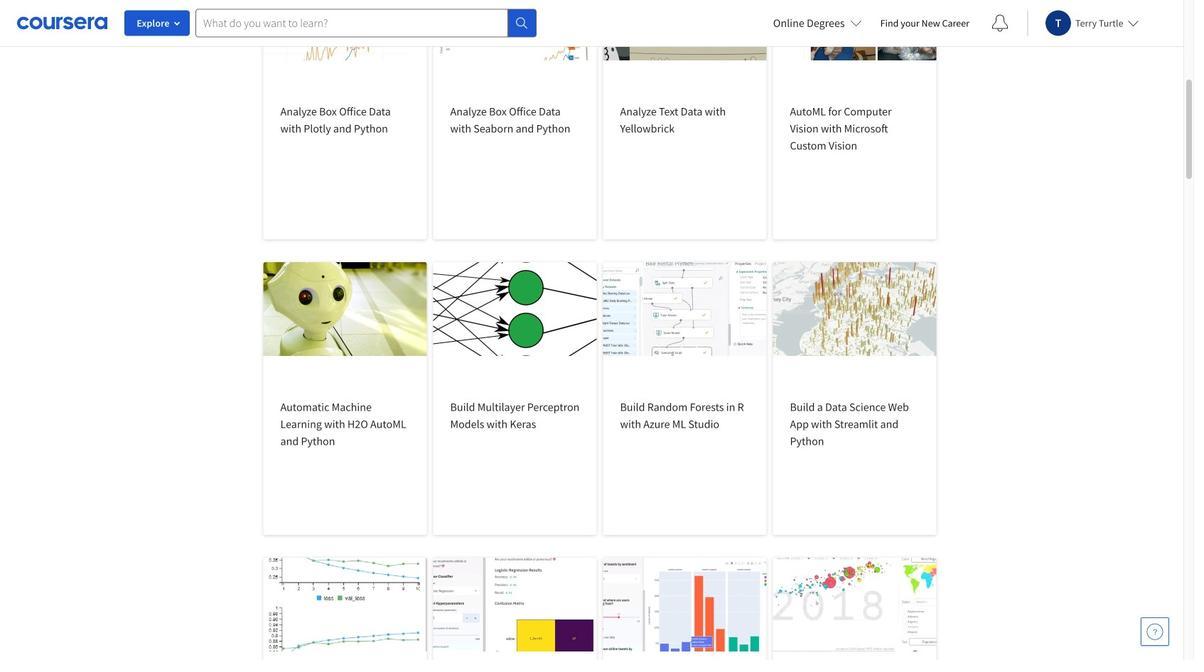 Task type: locate. For each thing, give the bounding box(es) containing it.
help center image
[[1147, 624, 1164, 641]]

What do you want to learn? text field
[[196, 9, 508, 37]]

None search field
[[196, 9, 537, 37]]



Task type: vqa. For each thing, say whether or not it's contained in the screenshot.
first International
no



Task type: describe. For each thing, give the bounding box(es) containing it.
coursera image
[[17, 12, 107, 34]]



